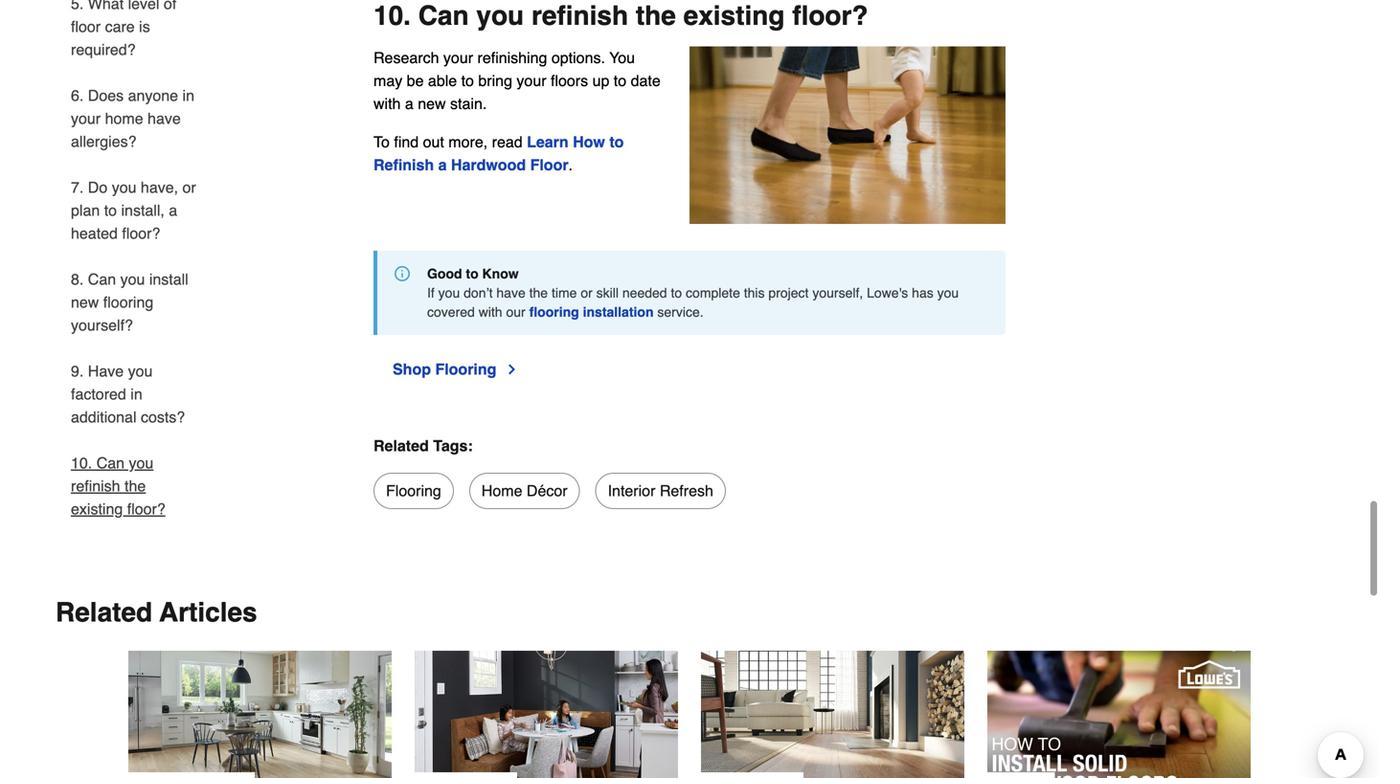 Task type: describe. For each thing, give the bounding box(es) containing it.
have inside 6. does anyone in your home have allergies?
[[148, 110, 181, 127]]

tags:
[[433, 437, 473, 455]]

learn how to refinish a hardwood floor link
[[374, 133, 624, 174]]

9.
[[71, 363, 84, 380]]

lowe's
[[867, 285, 908, 301]]

6.
[[71, 87, 84, 104]]

new inside 'research your refinishing options. you may be able to bring your floors up to date with a new stain.'
[[418, 95, 446, 112]]

9. have you factored in additional costs? link
[[71, 349, 199, 441]]

10. inside 10. can you refinish the existing floor?
[[71, 454, 92, 472]]

factored
[[71, 386, 126, 403]]

related for related tags:
[[374, 437, 429, 455]]

our
[[506, 305, 526, 320]]

costs?
[[141, 408, 185, 426]]

interior refresh
[[608, 482, 713, 500]]

skill
[[596, 285, 619, 301]]

project
[[769, 285, 809, 301]]

related articles
[[56, 598, 257, 628]]

to
[[374, 133, 390, 151]]

good to know
[[427, 266, 519, 282]]

if
[[427, 285, 435, 301]]

7. do you have, or plan to install, a heated floor?
[[71, 179, 196, 242]]

yourself?
[[71, 317, 133, 334]]

8.
[[71, 271, 84, 288]]

can for 8. can you install new flooring yourself? link on the left top of page
[[88, 271, 116, 288]]

0 vertical spatial the
[[636, 0, 676, 31]]

hardwood
[[451, 156, 526, 174]]

0 vertical spatial your
[[443, 49, 473, 66]]

heated
[[71, 225, 118, 242]]

research
[[374, 49, 439, 66]]

have
[[88, 363, 124, 380]]

good
[[427, 266, 462, 282]]

a kitchen with wood plank flooring. image
[[128, 651, 392, 779]]

how
[[573, 133, 605, 151]]

flooring installation link
[[529, 305, 654, 320]]

0 vertical spatial refinish
[[532, 0, 628, 31]]

date
[[631, 72, 661, 89]]

floor
[[71, 18, 101, 35]]

be
[[407, 72, 424, 89]]

with inside 'research your refinishing options. you may be able to bring your floors up to date with a new stain.'
[[374, 95, 401, 112]]

install,
[[121, 202, 165, 219]]

stain.
[[450, 95, 487, 112]]

a video showing how to install solid hardwood flooring. image
[[987, 651, 1251, 779]]

you inside "8. can you install new flooring yourself?"
[[120, 271, 145, 288]]

you inside 9. have you factored in additional costs?
[[128, 363, 153, 380]]

1 horizontal spatial 10. can you refinish the existing floor?
[[374, 0, 868, 31]]

is
[[139, 18, 150, 35]]

flooring installation service.
[[529, 305, 704, 320]]

find
[[394, 133, 419, 151]]

chevron right image
[[504, 362, 520, 377]]

info image
[[395, 266, 410, 282]]

home décor
[[482, 482, 568, 500]]

5. what level of floor care is required? link
[[71, 0, 199, 73]]

up
[[592, 72, 609, 89]]

related for related articles
[[56, 598, 152, 628]]

1 horizontal spatial 10.
[[374, 0, 411, 31]]

1 vertical spatial flooring
[[386, 482, 441, 500]]

does
[[88, 87, 124, 104]]

shop flooring link
[[393, 358, 520, 381]]

home
[[105, 110, 143, 127]]

may
[[374, 72, 402, 89]]

décor
[[527, 482, 568, 500]]

the inside if you don't have the time or skill needed to complete this project yourself, lowe's has you covered with our
[[529, 285, 548, 301]]

learn how to refinish a hardwood floor
[[374, 133, 624, 174]]

5. what level of floor care is required?
[[71, 0, 176, 58]]

you inside 7. do you have, or plan to install, a heated floor?
[[112, 179, 136, 196]]

flooring link
[[374, 473, 454, 510]]

able
[[428, 72, 457, 89]]

2 vertical spatial floor?
[[127, 500, 165, 518]]

options.
[[552, 49, 605, 66]]

floors
[[551, 72, 588, 89]]

what
[[88, 0, 124, 12]]

covered
[[427, 305, 475, 320]]

has
[[912, 285, 934, 301]]

to find out more, read
[[374, 133, 527, 151]]

time
[[552, 285, 577, 301]]

to inside learn how to refinish a hardwood floor
[[609, 133, 624, 151]]

existing inside 10. can you refinish the existing floor?
[[71, 500, 123, 518]]

laminate wood-look flooring in a living room with a wood-burning fireplace and large windows. image
[[701, 651, 964, 779]]

refinish
[[374, 156, 434, 174]]

the inside 10. can you refinish the existing floor?
[[125, 477, 146, 495]]

articles
[[159, 598, 257, 628]]

know
[[482, 266, 519, 282]]

a mother and baby walking on a hardwood floor. image
[[690, 46, 1006, 224]]

service.
[[657, 305, 704, 320]]

learn
[[527, 133, 569, 151]]

refinishing
[[477, 49, 547, 66]]

a inside 7. do you have, or plan to install, a heated floor?
[[169, 202, 177, 219]]

allergies?
[[71, 133, 136, 150]]

related tags:
[[374, 437, 473, 455]]

floor? inside 7. do you have, or plan to install, a heated floor?
[[122, 225, 160, 242]]

bring
[[478, 72, 512, 89]]

interior
[[608, 482, 656, 500]]

don't
[[464, 285, 493, 301]]

needed
[[622, 285, 667, 301]]

flooring inside "8. can you install new flooring yourself?"
[[103, 294, 154, 311]]



Task type: locate. For each thing, give the bounding box(es) containing it.
0 horizontal spatial 10. can you refinish the existing floor?
[[71, 454, 165, 518]]

have up our
[[496, 285, 526, 301]]

9. have you factored in additional costs?
[[71, 363, 185, 426]]

0 horizontal spatial your
[[71, 110, 101, 127]]

1 horizontal spatial have
[[496, 285, 526, 301]]

in
[[182, 87, 194, 104], [131, 386, 142, 403]]

flooring
[[103, 294, 154, 311], [529, 305, 579, 320]]

flooring down time
[[529, 305, 579, 320]]

refinish
[[532, 0, 628, 31], [71, 477, 120, 495]]

a down the to find out more, read
[[438, 156, 447, 174]]

required?
[[71, 41, 136, 58]]

plan
[[71, 202, 100, 219]]

to
[[461, 72, 474, 89], [614, 72, 627, 89], [609, 133, 624, 151], [104, 202, 117, 219], [466, 266, 479, 282], [671, 285, 682, 301]]

7. do you have, or plan to install, a heated floor? link
[[71, 165, 199, 257]]

10. down additional
[[71, 454, 92, 472]]

6. does anyone in your home have allergies? link
[[71, 73, 199, 165]]

you
[[476, 0, 524, 31], [112, 179, 136, 196], [120, 271, 145, 288], [438, 285, 460, 301], [937, 285, 959, 301], [128, 363, 153, 380], [129, 454, 154, 472]]

to up the stain.
[[461, 72, 474, 89]]

8. can you install new flooring yourself? link
[[71, 257, 199, 349]]

0 vertical spatial have
[[148, 110, 181, 127]]

flooring up yourself?
[[103, 294, 154, 311]]

if you don't have the time or skill needed to complete this project yourself, lowe's has you covered with our
[[427, 285, 959, 320]]

your down refinishing on the top of the page
[[517, 72, 546, 89]]

in up costs? on the bottom left of the page
[[131, 386, 142, 403]]

complete
[[686, 285, 740, 301]]

1 vertical spatial 10. can you refinish the existing floor?
[[71, 454, 165, 518]]

have
[[148, 110, 181, 127], [496, 285, 526, 301]]

5.
[[71, 0, 84, 12]]

1 vertical spatial have
[[496, 285, 526, 301]]

1 vertical spatial the
[[529, 285, 548, 301]]

or right have,
[[182, 179, 196, 196]]

can right 8.
[[88, 271, 116, 288]]

have down anyone
[[148, 110, 181, 127]]

2 horizontal spatial the
[[636, 0, 676, 31]]

anyone
[[128, 87, 178, 104]]

existing
[[684, 0, 785, 31], [71, 500, 123, 518]]

0 vertical spatial existing
[[684, 0, 785, 31]]

refinish down additional
[[71, 477, 120, 495]]

.
[[569, 156, 573, 174]]

can inside "8. can you install new flooring yourself?"
[[88, 271, 116, 288]]

have,
[[141, 179, 178, 196]]

with
[[374, 95, 401, 112], [479, 305, 502, 320]]

1 vertical spatial your
[[517, 72, 546, 89]]

this
[[744, 285, 765, 301]]

or inside 7. do you have, or plan to install, a heated floor?
[[182, 179, 196, 196]]

have inside if you don't have the time or skill needed to complete this project yourself, lowe's has you covered with our
[[496, 285, 526, 301]]

interior refresh link
[[595, 473, 726, 510]]

1 vertical spatial with
[[479, 305, 502, 320]]

1 horizontal spatial or
[[581, 285, 593, 301]]

flooring
[[435, 361, 497, 378], [386, 482, 441, 500]]

yourself,
[[813, 285, 863, 301]]

or up flooring installation link
[[581, 285, 593, 301]]

0 vertical spatial a
[[405, 95, 414, 112]]

10. can you refinish the existing floor? up you
[[374, 0, 868, 31]]

install
[[149, 271, 188, 288]]

0 vertical spatial new
[[418, 95, 446, 112]]

refresh
[[660, 482, 713, 500]]

0 horizontal spatial in
[[131, 386, 142, 403]]

additional
[[71, 408, 136, 426]]

10. can you refinish the existing floor?
[[374, 0, 868, 31], [71, 454, 165, 518]]

1 vertical spatial floor?
[[122, 225, 160, 242]]

0 horizontal spatial flooring
[[103, 294, 154, 311]]

2 horizontal spatial your
[[517, 72, 546, 89]]

you inside 10. can you refinish the existing floor?
[[129, 454, 154, 472]]

1 vertical spatial refinish
[[71, 477, 120, 495]]

can down additional
[[96, 454, 125, 472]]

0 vertical spatial can
[[418, 0, 469, 31]]

refinish up options.
[[532, 0, 628, 31]]

related
[[374, 437, 429, 455], [56, 598, 152, 628]]

10. can you refinish the existing floor? link
[[71, 441, 199, 521]]

read
[[492, 133, 523, 151]]

new inside "8. can you install new flooring yourself?"
[[71, 294, 99, 311]]

2 vertical spatial a
[[169, 202, 177, 219]]

to inside if you don't have the time or skill needed to complete this project yourself, lowe's has you covered with our
[[671, 285, 682, 301]]

to inside 7. do you have, or plan to install, a heated floor?
[[104, 202, 117, 219]]

1 vertical spatial a
[[438, 156, 447, 174]]

refinish inside 10. can you refinish the existing floor?
[[71, 477, 120, 495]]

8. can you install new flooring yourself?
[[71, 271, 188, 334]]

2 vertical spatial the
[[125, 477, 146, 495]]

a inside 'research your refinishing options. you may be able to bring your floors up to date with a new stain.'
[[405, 95, 414, 112]]

1 horizontal spatial the
[[529, 285, 548, 301]]

floor
[[530, 156, 569, 174]]

floor?
[[792, 0, 868, 31], [122, 225, 160, 242], [127, 500, 165, 518]]

6. does anyone in your home have allergies?
[[71, 87, 194, 150]]

0 vertical spatial 10.
[[374, 0, 411, 31]]

you left install
[[120, 271, 145, 288]]

to right up
[[614, 72, 627, 89]]

installation
[[583, 305, 654, 320]]

out
[[423, 133, 444, 151]]

1 vertical spatial can
[[88, 271, 116, 288]]

1 vertical spatial in
[[131, 386, 142, 403]]

1 vertical spatial related
[[56, 598, 152, 628]]

1 vertical spatial new
[[71, 294, 99, 311]]

1 horizontal spatial existing
[[684, 0, 785, 31]]

can
[[418, 0, 469, 31], [88, 271, 116, 288], [96, 454, 125, 472]]

shop
[[393, 361, 431, 378]]

research your refinishing options. you may be able to bring your floors up to date with a new stain.
[[374, 49, 661, 112]]

0 horizontal spatial 10.
[[71, 454, 92, 472]]

0 vertical spatial floor?
[[792, 0, 868, 31]]

you down costs? on the bottom left of the page
[[129, 454, 154, 472]]

0 vertical spatial related
[[374, 437, 429, 455]]

the left time
[[529, 285, 548, 301]]

0 vertical spatial in
[[182, 87, 194, 104]]

you right the do
[[112, 179, 136, 196]]

new
[[418, 95, 446, 112], [71, 294, 99, 311]]

to right plan at left top
[[104, 202, 117, 219]]

0 horizontal spatial related
[[56, 598, 152, 628]]

0 horizontal spatial with
[[374, 95, 401, 112]]

1 horizontal spatial flooring
[[529, 305, 579, 320]]

1 horizontal spatial with
[[479, 305, 502, 320]]

more,
[[449, 133, 488, 151]]

do
[[88, 179, 108, 196]]

flooring down related tags: at left
[[386, 482, 441, 500]]

to up service.
[[671, 285, 682, 301]]

your
[[443, 49, 473, 66], [517, 72, 546, 89], [71, 110, 101, 127]]

7.
[[71, 179, 84, 196]]

0 vertical spatial or
[[182, 179, 196, 196]]

0 vertical spatial 10. can you refinish the existing floor?
[[374, 0, 868, 31]]

0 vertical spatial flooring
[[435, 361, 497, 378]]

a
[[405, 95, 414, 112], [438, 156, 447, 174], [169, 202, 177, 219]]

0 vertical spatial with
[[374, 95, 401, 112]]

you right "if"
[[438, 285, 460, 301]]

a inside learn how to refinish a hardwood floor
[[438, 156, 447, 174]]

care
[[105, 18, 135, 35]]

flooring left "chevron right" image
[[435, 361, 497, 378]]

0 horizontal spatial the
[[125, 477, 146, 495]]

you up refinishing on the top of the page
[[476, 0, 524, 31]]

can inside 10. can you refinish the existing floor?
[[96, 454, 125, 472]]

2 horizontal spatial a
[[438, 156, 447, 174]]

or inside if you don't have the time or skill needed to complete this project yourself, lowe's has you covered with our
[[581, 285, 593, 301]]

a down be
[[405, 95, 414, 112]]

new down able
[[418, 95, 446, 112]]

to right how
[[609, 133, 624, 151]]

you right has
[[937, 285, 959, 301]]

you right have
[[128, 363, 153, 380]]

1 horizontal spatial new
[[418, 95, 446, 112]]

shop flooring
[[393, 361, 497, 378]]

the down costs? on the bottom left of the page
[[125, 477, 146, 495]]

2 vertical spatial your
[[71, 110, 101, 127]]

your inside 6. does anyone in your home have allergies?
[[71, 110, 101, 127]]

can up research
[[418, 0, 469, 31]]

the
[[636, 0, 676, 31], [529, 285, 548, 301], [125, 477, 146, 495]]

10. up research
[[374, 0, 411, 31]]

or
[[182, 179, 196, 196], [581, 285, 593, 301]]

home décor link
[[469, 473, 580, 510]]

0 horizontal spatial have
[[148, 110, 181, 127]]

the up date
[[636, 0, 676, 31]]

1 horizontal spatial refinish
[[532, 0, 628, 31]]

level
[[128, 0, 159, 12]]

can for 10. can you refinish the existing floor? link
[[96, 454, 125, 472]]

your up able
[[443, 49, 473, 66]]

1 horizontal spatial your
[[443, 49, 473, 66]]

two girls sitting sitting at a kitchen table being served food by their mother. image
[[415, 651, 678, 779]]

0 horizontal spatial refinish
[[71, 477, 120, 495]]

to up don't
[[466, 266, 479, 282]]

with inside if you don't have the time or skill needed to complete this project yourself, lowe's has you covered with our
[[479, 305, 502, 320]]

in inside 9. have you factored in additional costs?
[[131, 386, 142, 403]]

with down the may
[[374, 95, 401, 112]]

your down 6.
[[71, 110, 101, 127]]

1 horizontal spatial in
[[182, 87, 194, 104]]

10. can you refinish the existing floor? down additional
[[71, 454, 165, 518]]

1 vertical spatial or
[[581, 285, 593, 301]]

1 horizontal spatial related
[[374, 437, 429, 455]]

0 horizontal spatial existing
[[71, 500, 123, 518]]

with down don't
[[479, 305, 502, 320]]

1 horizontal spatial a
[[405, 95, 414, 112]]

1 vertical spatial 10.
[[71, 454, 92, 472]]

of
[[164, 0, 176, 12]]

a down have,
[[169, 202, 177, 219]]

0 horizontal spatial new
[[71, 294, 99, 311]]

you
[[609, 49, 635, 66]]

in right anyone
[[182, 87, 194, 104]]

1 vertical spatial existing
[[71, 500, 123, 518]]

in inside 6. does anyone in your home have allergies?
[[182, 87, 194, 104]]

new down 8.
[[71, 294, 99, 311]]

home
[[482, 482, 522, 500]]

0 horizontal spatial or
[[182, 179, 196, 196]]

2 vertical spatial can
[[96, 454, 125, 472]]

0 horizontal spatial a
[[169, 202, 177, 219]]



Task type: vqa. For each thing, say whether or not it's contained in the screenshot.
a to the middle
yes



